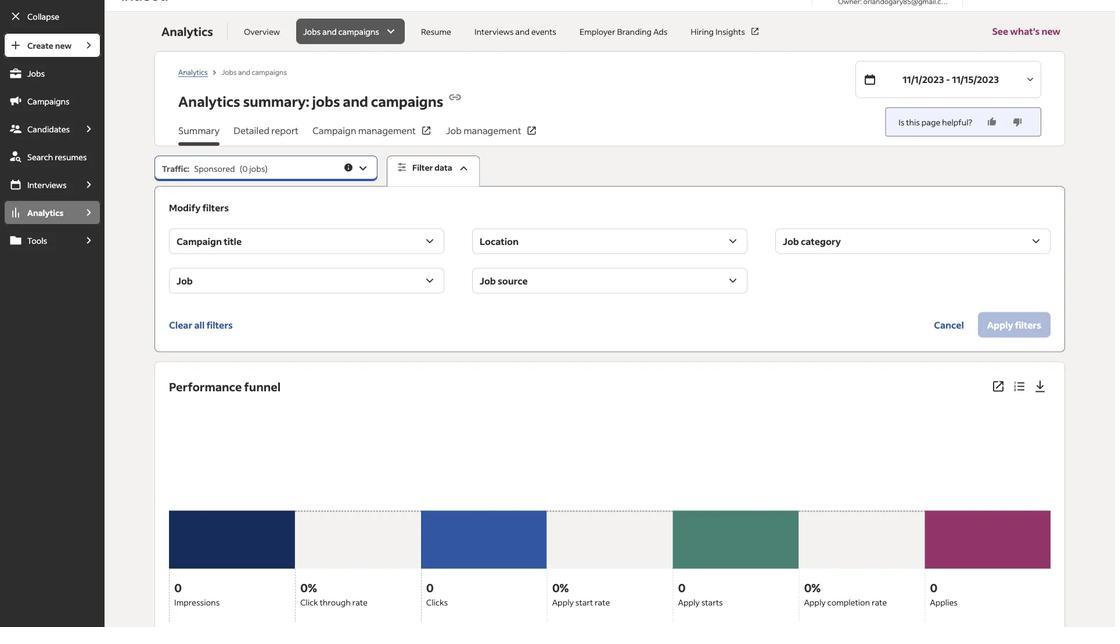 Task type: vqa. For each thing, say whether or not it's contained in the screenshot.
"NEED"
no



Task type: describe. For each thing, give the bounding box(es) containing it.
ads
[[653, 26, 668, 37]]

job category button
[[776, 229, 1051, 254]]

0% apply completion rate
[[804, 580, 887, 608]]

what's
[[1010, 25, 1040, 37]]

0% for 0% apply start rate
[[552, 580, 569, 595]]

summary
[[178, 125, 220, 137]]

see what's new button
[[992, 12, 1061, 51]]

and inside button
[[322, 26, 337, 37]]

2 apply completion rate image from the top
[[799, 511, 925, 569]]

11/1/2023 - 11/15/2023
[[903, 73, 999, 85]]

interviews for interviews
[[27, 180, 67, 190]]

job management link
[[446, 124, 538, 146]]

create new link
[[3, 33, 77, 58]]

tools link
[[3, 228, 77, 253]]

overview
[[244, 26, 280, 37]]

clear
[[169, 319, 192, 331]]

create new
[[27, 40, 72, 51]]

campaigns link
[[3, 88, 101, 114]]

0 horizontal spatial jobs and campaigns
[[222, 67, 287, 76]]

clicks image
[[421, 406, 547, 569]]

table view image
[[1013, 380, 1027, 394]]

0 vertical spatial filters
[[203, 202, 229, 214]]

0% apply start rate
[[552, 580, 610, 608]]

resume link
[[414, 19, 458, 44]]

impressions
[[174, 597, 220, 608]]

job management
[[446, 125, 521, 137]]

11/1/2023
[[903, 73, 944, 85]]

candidates
[[27, 124, 70, 134]]

campaign title
[[177, 235, 242, 247]]

job source
[[480, 275, 528, 287]]

resume
[[421, 26, 451, 37]]

this page is not helpful image
[[1012, 116, 1024, 128]]

report
[[271, 125, 299, 137]]

-
[[946, 73, 950, 85]]

rate for 0% click through rate
[[352, 597, 368, 608]]

data
[[435, 162, 452, 173]]

export as csv image
[[1034, 380, 1047, 394]]

campaign for campaign management
[[313, 125, 356, 137]]

search resumes link
[[3, 144, 101, 170]]

applies
[[930, 597, 958, 608]]

2 vertical spatial campaigns
[[371, 92, 444, 110]]

employer branding ads link
[[573, 19, 675, 44]]

campaigns inside jobs and campaigns button
[[338, 26, 379, 37]]

0% click through rate
[[300, 580, 368, 608]]

overview link
[[237, 19, 287, 44]]

summary:
[[243, 92, 309, 110]]

starts
[[702, 597, 723, 608]]

campaign management
[[313, 125, 416, 137]]

cancel
[[934, 319, 964, 331]]

page
[[922, 117, 941, 127]]

0 apply starts
[[678, 580, 723, 608]]

events
[[531, 26, 557, 37]]

insights
[[716, 26, 745, 37]]

filter
[[413, 162, 433, 173]]

collapse
[[27, 11, 59, 21]]

helpful?
[[942, 117, 973, 127]]

through
[[320, 597, 351, 608]]

filter data button
[[387, 156, 480, 187]]

applies image
[[925, 406, 1051, 569]]

performance
[[169, 379, 242, 394]]

employer branding ads
[[580, 26, 668, 37]]

detailed report link
[[234, 124, 299, 146]]

job for job management
[[446, 125, 462, 137]]

apply starts image
[[673, 406, 799, 569]]

resumes
[[55, 152, 87, 162]]

modify filters
[[169, 202, 229, 214]]

jobs and campaigns button
[[296, 19, 405, 44]]

location button
[[472, 229, 748, 254]]

jobs and campaigns inside button
[[303, 26, 379, 37]]

1 horizontal spatial jobs
[[222, 67, 237, 76]]

interviews link
[[3, 172, 77, 198]]

clear all filters button
[[169, 312, 233, 338]]

sponsored
[[194, 163, 235, 174]]

interviews and events
[[475, 26, 557, 37]]

funnel
[[244, 379, 281, 394]]

jobs link
[[3, 60, 101, 86]]

cancel button
[[925, 312, 974, 338]]

clear all filters
[[169, 319, 233, 331]]

collapse button
[[3, 3, 101, 29]]

0 impressions
[[174, 580, 220, 608]]

jobs inside jobs and campaigns button
[[303, 26, 321, 37]]

job for job
[[177, 275, 193, 287]]

rate for 0% apply start rate
[[595, 597, 610, 608]]

see what's new
[[992, 25, 1061, 37]]

modify
[[169, 202, 201, 214]]

)
[[265, 163, 268, 174]]

0% for 0% click through rate
[[300, 580, 317, 595]]

view detailed report image
[[992, 380, 1006, 394]]

branding
[[617, 26, 652, 37]]

1 horizontal spatial analytics link
[[178, 67, 208, 77]]

start
[[576, 597, 593, 608]]

11/15/2023
[[952, 73, 999, 85]]

analytics summary: jobs and campaigns
[[178, 92, 444, 110]]



Task type: locate. For each thing, give the bounding box(es) containing it.
1 horizontal spatial rate
[[595, 597, 610, 608]]

job inside dropdown button
[[783, 235, 799, 247]]

detailed
[[234, 125, 269, 137]]

0 applies
[[930, 580, 958, 608]]

new right create
[[55, 40, 72, 51]]

title
[[224, 235, 242, 247]]

1 vertical spatial campaigns
[[252, 67, 287, 76]]

0%
[[300, 580, 317, 595], [552, 580, 569, 595], [804, 580, 821, 595]]

1 vertical spatial campaign
[[177, 235, 222, 247]]

1 vertical spatial jobs and campaigns
[[222, 67, 287, 76]]

3 apply from the left
[[804, 597, 826, 608]]

0 horizontal spatial jobs
[[249, 163, 265, 174]]

2 horizontal spatial apply
[[804, 597, 826, 608]]

2 management from the left
[[464, 125, 521, 137]]

1 vertical spatial jobs
[[249, 163, 265, 174]]

apply inside 0% apply start rate
[[552, 597, 574, 608]]

filters
[[203, 202, 229, 214], [207, 319, 233, 331]]

create
[[27, 40, 53, 51]]

(
[[240, 163, 242, 174]]

0 vertical spatial campaigns
[[338, 26, 379, 37]]

jobs inside jobs link
[[27, 68, 45, 78]]

rate right "through"
[[352, 597, 368, 608]]

job for job category
[[783, 235, 799, 247]]

rate inside 0% apply completion rate
[[872, 597, 887, 608]]

0 vertical spatial new
[[1042, 25, 1061, 37]]

job up clear
[[177, 275, 193, 287]]

0 vertical spatial jobs and campaigns
[[303, 26, 379, 37]]

job category
[[783, 235, 841, 247]]

job button
[[169, 268, 444, 294]]

apply start rate image
[[547, 406, 673, 569], [547, 511, 673, 569]]

0% inside 0% apply start rate
[[552, 580, 569, 595]]

job down show shareable url icon at the top left
[[446, 125, 462, 137]]

0 horizontal spatial rate
[[352, 597, 368, 608]]

1 click through rate image from the top
[[295, 406, 421, 569]]

rate inside 0% click through rate
[[352, 597, 368, 608]]

2 horizontal spatial rate
[[872, 597, 887, 608]]

search resumes
[[27, 152, 87, 162]]

0 vertical spatial analytics link
[[178, 67, 208, 77]]

click
[[300, 597, 318, 608]]

1 vertical spatial new
[[55, 40, 72, 51]]

0
[[242, 163, 248, 174], [174, 580, 182, 595], [426, 580, 434, 595], [678, 580, 686, 595], [930, 580, 938, 595]]

0% for 0% apply completion rate
[[804, 580, 821, 595]]

jobs right (
[[249, 163, 265, 174]]

jobs and campaigns
[[303, 26, 379, 37], [222, 67, 287, 76]]

see
[[992, 25, 1009, 37]]

analytics link
[[178, 67, 208, 77], [3, 200, 77, 225]]

campaign management link
[[313, 124, 432, 146]]

filters right all
[[207, 319, 233, 331]]

1 horizontal spatial 0%
[[552, 580, 569, 595]]

this page is helpful image
[[986, 116, 998, 128]]

analytics
[[162, 24, 213, 39], [178, 67, 208, 76], [178, 92, 240, 110], [27, 207, 63, 218]]

interviews for interviews and events
[[475, 26, 514, 37]]

rate inside 0% apply start rate
[[595, 597, 610, 608]]

clicks
[[426, 597, 448, 608]]

this
[[906, 117, 920, 127]]

category
[[801, 235, 841, 247]]

source
[[498, 275, 528, 287]]

apply for 0% apply completion rate
[[804, 597, 826, 608]]

interviews down 'search resumes' 'link'
[[27, 180, 67, 190]]

campaign for campaign title
[[177, 235, 222, 247]]

2 0% from the left
[[552, 580, 569, 595]]

search
[[27, 152, 53, 162]]

campaigns
[[27, 96, 70, 106]]

this filters data based on the type of traffic a job received, not the sponsored status of the job itself. some jobs may receive both sponsored and organic traffic. combined view shows all traffic. image
[[343, 162, 354, 173]]

0 horizontal spatial management
[[358, 125, 416, 137]]

rate for 0% apply completion rate
[[872, 597, 887, 608]]

0 for 0 clicks
[[426, 580, 434, 595]]

1 horizontal spatial management
[[464, 125, 521, 137]]

0 horizontal spatial interviews
[[27, 180, 67, 190]]

campaign left title
[[177, 235, 222, 247]]

1 horizontal spatial apply
[[678, 597, 700, 608]]

1 vertical spatial filters
[[207, 319, 233, 331]]

jobs
[[303, 26, 321, 37], [222, 67, 237, 76], [27, 68, 45, 78]]

0 horizontal spatial 0%
[[300, 580, 317, 595]]

0 for 0 applies
[[930, 580, 938, 595]]

campaign inside dropdown button
[[177, 235, 222, 247]]

show shareable url image
[[448, 90, 462, 104]]

job source button
[[472, 268, 748, 294]]

0 clicks
[[426, 580, 448, 608]]

candidates link
[[3, 116, 77, 142]]

apply left start
[[552, 597, 574, 608]]

hiring insights
[[691, 26, 745, 37]]

2 horizontal spatial jobs
[[303, 26, 321, 37]]

2 apply from the left
[[678, 597, 700, 608]]

filters inside button
[[207, 319, 233, 331]]

campaigns
[[338, 26, 379, 37], [252, 67, 287, 76], [371, 92, 444, 110]]

1 vertical spatial analytics link
[[3, 200, 77, 225]]

tools
[[27, 235, 47, 246]]

1 management from the left
[[358, 125, 416, 137]]

new right what's
[[1042, 25, 1061, 37]]

impressions image
[[169, 406, 295, 569]]

management for campaign management
[[358, 125, 416, 137]]

0 inside 0 impressions
[[174, 580, 182, 595]]

new inside see what's new button
[[1042, 25, 1061, 37]]

0 inside the 0 clicks
[[426, 580, 434, 595]]

1 horizontal spatial jobs and campaigns
[[303, 26, 379, 37]]

0% inside 0% apply completion rate
[[804, 580, 821, 595]]

1 horizontal spatial interviews
[[475, 26, 514, 37]]

0 for 0 apply starts
[[678, 580, 686, 595]]

0 inside 0 applies
[[930, 580, 938, 595]]

new inside create new link
[[55, 40, 72, 51]]

1 0% from the left
[[300, 580, 317, 595]]

apply left completion at the bottom right of page
[[804, 597, 826, 608]]

is
[[899, 117, 905, 127]]

traffic: sponsored ( 0 jobs )
[[162, 163, 268, 174]]

rate right start
[[595, 597, 610, 608]]

1 apply start rate image from the top
[[547, 406, 673, 569]]

interviews
[[475, 26, 514, 37], [27, 180, 67, 190]]

job inside popup button
[[480, 275, 496, 287]]

all
[[194, 319, 205, 331]]

0 horizontal spatial new
[[55, 40, 72, 51]]

1 apply completion rate image from the top
[[799, 406, 925, 569]]

hiring
[[691, 26, 714, 37]]

management
[[358, 125, 416, 137], [464, 125, 521, 137]]

1 horizontal spatial campaign
[[313, 125, 356, 137]]

interviews inside interviews link
[[27, 180, 67, 190]]

management for job management
[[464, 125, 521, 137]]

0 horizontal spatial campaign
[[177, 235, 222, 247]]

job left category
[[783, 235, 799, 247]]

interviews and events link
[[468, 19, 564, 44]]

apply completion rate image
[[799, 406, 925, 569], [799, 511, 925, 569]]

hiring insights link
[[684, 19, 767, 44]]

1 rate from the left
[[352, 597, 368, 608]]

1 apply from the left
[[552, 597, 574, 608]]

detailed report
[[234, 125, 299, 137]]

0 horizontal spatial jobs
[[27, 68, 45, 78]]

job inside dropdown button
[[177, 275, 193, 287]]

campaign title button
[[169, 229, 444, 254]]

job left source
[[480, 275, 496, 287]]

2 apply start rate image from the top
[[547, 511, 673, 569]]

performance funnel
[[169, 379, 281, 394]]

rate
[[352, 597, 368, 608], [595, 597, 610, 608], [872, 597, 887, 608]]

1 horizontal spatial new
[[1042, 25, 1061, 37]]

jobs up campaign management
[[312, 92, 340, 110]]

interviews inside interviews and events link
[[475, 26, 514, 37]]

employer
[[580, 26, 616, 37]]

apply inside 0 apply starts
[[678, 597, 700, 608]]

0 horizontal spatial analytics link
[[3, 200, 77, 225]]

apply for 0% apply start rate
[[552, 597, 574, 608]]

0 vertical spatial interviews
[[475, 26, 514, 37]]

3 rate from the left
[[872, 597, 887, 608]]

menu bar containing create new
[[0, 33, 105, 627]]

rate right completion at the bottom right of page
[[872, 597, 887, 608]]

0 vertical spatial campaign
[[313, 125, 356, 137]]

apply for 0 apply starts
[[678, 597, 700, 608]]

summary link
[[178, 124, 220, 146]]

filters right modify
[[203, 202, 229, 214]]

0% inside 0% click through rate
[[300, 580, 317, 595]]

0 vertical spatial jobs
[[312, 92, 340, 110]]

2 rate from the left
[[595, 597, 610, 608]]

job
[[446, 125, 462, 137], [783, 235, 799, 247], [177, 275, 193, 287], [480, 275, 496, 287]]

apply
[[552, 597, 574, 608], [678, 597, 700, 608], [804, 597, 826, 608]]

menu bar
[[0, 33, 105, 627]]

traffic:
[[162, 163, 190, 174]]

2 click through rate image from the top
[[295, 511, 421, 569]]

0 for 0 impressions
[[174, 580, 182, 595]]

apply inside 0% apply completion rate
[[804, 597, 826, 608]]

location
[[480, 235, 519, 247]]

campaign down analytics summary: jobs and campaigns
[[313, 125, 356, 137]]

0 horizontal spatial apply
[[552, 597, 574, 608]]

apply left starts
[[678, 597, 700, 608]]

click through rate image
[[295, 406, 421, 569], [295, 511, 421, 569]]

1 horizontal spatial jobs
[[312, 92, 340, 110]]

job for job source
[[480, 275, 496, 287]]

is this page helpful?
[[899, 117, 973, 127]]

3 0% from the left
[[804, 580, 821, 595]]

new
[[1042, 25, 1061, 37], [55, 40, 72, 51]]

0 inside 0 apply starts
[[678, 580, 686, 595]]

interviews left events on the left of page
[[475, 26, 514, 37]]

1 vertical spatial interviews
[[27, 180, 67, 190]]

2 horizontal spatial 0%
[[804, 580, 821, 595]]

completion
[[828, 597, 870, 608]]



